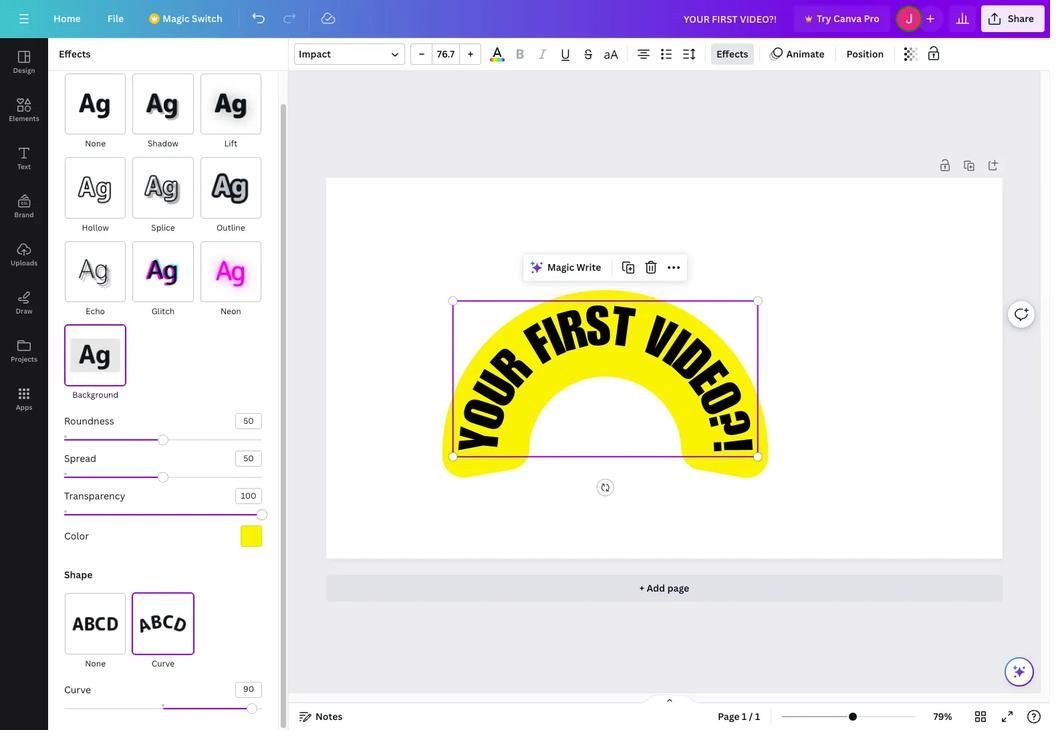 Task type: describe. For each thing, give the bounding box(es) containing it.
uploads button
[[0, 231, 48, 279]]

notes button
[[294, 706, 348, 727]]

1 horizontal spatial o
[[684, 378, 744, 425]]

– – number field
[[437, 47, 455, 60]]

lift button
[[200, 73, 262, 151]]

share button
[[981, 5, 1045, 32]]

spread
[[64, 452, 96, 465]]

home
[[53, 12, 81, 25]]

1 1 from the left
[[742, 710, 747, 723]]

animate button
[[765, 43, 830, 65]]

none button for curve
[[64, 593, 127, 671]]

main menu bar
[[0, 0, 1050, 38]]

Roundness text field
[[236, 414, 261, 429]]

elements
[[9, 114, 39, 123]]

e
[[675, 359, 730, 406]]

try canva pro button
[[794, 5, 891, 32]]

projects button
[[0, 327, 48, 375]]

outline button
[[200, 157, 262, 235]]

s
[[585, 306, 612, 361]]

+ add page button
[[326, 575, 1003, 602]]

Transparency text field
[[236, 489, 261, 504]]

shape element
[[64, 569, 262, 719]]

animate
[[787, 47, 825, 60]]

Curve text field
[[236, 682, 261, 697]]

try
[[817, 12, 832, 25]]

home link
[[43, 5, 91, 32]]

curve button
[[132, 593, 194, 671]]

79% button
[[921, 706, 965, 727]]

file button
[[97, 5, 135, 32]]

share
[[1008, 12, 1034, 25]]

shadow button
[[132, 73, 194, 151]]

?
[[693, 408, 752, 445]]

text button
[[0, 134, 48, 183]]

hollow button
[[64, 157, 127, 235]]

apps
[[16, 403, 32, 412]]

+ add page
[[640, 581, 690, 594]]

1 horizontal spatial r
[[555, 308, 593, 367]]

Design title text field
[[673, 5, 789, 32]]

2 1 from the left
[[755, 710, 760, 723]]

0 horizontal spatial o
[[461, 396, 521, 438]]

0 horizontal spatial r
[[488, 345, 545, 400]]

canva
[[834, 12, 862, 25]]

none button for shadow
[[64, 73, 127, 151]]

draw
[[16, 306, 32, 316]]



Task type: vqa. For each thing, say whether or not it's contained in the screenshot.
Instagram Reels
no



Task type: locate. For each thing, give the bounding box(es) containing it.
f
[[522, 323, 565, 379]]

none
[[85, 138, 106, 149], [85, 658, 106, 669]]

color
[[64, 530, 89, 542]]

1 horizontal spatial magic
[[548, 261, 575, 274]]

1 horizontal spatial 1
[[755, 710, 760, 723]]

switch
[[192, 12, 222, 25]]

0 vertical spatial none
[[85, 138, 106, 149]]

color range image
[[490, 58, 505, 62]]

projects
[[11, 354, 37, 364]]

impact button
[[294, 43, 405, 65]]

effects down home link
[[59, 47, 91, 60]]

group
[[411, 43, 481, 65]]

magic for magic write
[[548, 261, 575, 274]]

effects down the design title text field
[[717, 47, 749, 60]]

page
[[718, 710, 740, 723]]

outline
[[217, 222, 245, 233]]

d
[[659, 337, 716, 394]]

0 horizontal spatial curve
[[64, 683, 91, 696]]

1 left /
[[742, 710, 747, 723]]

0 horizontal spatial magic
[[163, 12, 190, 25]]

splice
[[151, 222, 175, 233]]

neon button
[[200, 240, 262, 319]]

magic for magic switch
[[163, 12, 190, 25]]

u
[[472, 368, 532, 418]]

i left s
[[540, 316, 573, 371]]

magic inside main menu bar
[[163, 12, 190, 25]]

shadow
[[148, 138, 179, 149]]

1 effects from the left
[[59, 47, 91, 60]]

elements button
[[0, 86, 48, 134]]

glitch button
[[132, 240, 194, 319]]

1 vertical spatial curve
[[64, 683, 91, 696]]

uploads
[[11, 258, 38, 267]]

magic left write on the right of the page
[[548, 261, 575, 274]]

1 none button from the top
[[64, 73, 127, 151]]

none inside the shape element
[[85, 658, 106, 669]]

/
[[749, 710, 753, 723]]

brand button
[[0, 183, 48, 231]]

1 horizontal spatial effects
[[717, 47, 749, 60]]

magic write
[[548, 261, 601, 274]]

!
[[698, 438, 753, 455]]

position button
[[842, 43, 889, 65]]

79%
[[934, 710, 953, 723]]

1 vertical spatial magic
[[548, 261, 575, 274]]

brand
[[14, 210, 34, 219]]

0 vertical spatial curve
[[152, 658, 175, 669]]

try canva pro
[[817, 12, 880, 25]]

+
[[640, 581, 645, 594]]

effects inside effects dropdown button
[[717, 47, 749, 60]]

1 right /
[[755, 710, 760, 723]]

file
[[107, 12, 124, 25]]

canva assistant image
[[1012, 664, 1028, 680]]

position
[[847, 47, 884, 60]]

neon
[[221, 306, 241, 317]]

o
[[684, 378, 744, 425], [461, 396, 521, 438]]

y
[[458, 427, 514, 456]]

0 horizontal spatial effects
[[59, 47, 91, 60]]

v
[[634, 315, 679, 375]]

notes
[[316, 710, 343, 723]]

0 vertical spatial none button
[[64, 73, 127, 151]]

#ffed00 image
[[241, 526, 262, 547]]

magic write button
[[526, 257, 607, 279]]

draw button
[[0, 279, 48, 327]]

echo
[[86, 306, 105, 317]]

effects button
[[711, 43, 754, 65]]

magic
[[163, 12, 190, 25], [548, 261, 575, 274]]

t
[[607, 306, 636, 363]]

splice button
[[132, 157, 194, 235]]

write
[[577, 261, 601, 274]]

magic switch button
[[140, 5, 233, 32]]

1 horizontal spatial i
[[652, 328, 693, 380]]

0 horizontal spatial i
[[540, 316, 573, 371]]

show pages image
[[638, 694, 702, 705]]

1 vertical spatial none button
[[64, 593, 127, 671]]

echo button
[[64, 240, 127, 319]]

magic left "switch"
[[163, 12, 190, 25]]

Spread text field
[[236, 452, 261, 466]]

text
[[17, 162, 31, 171]]

page 1 / 1
[[718, 710, 760, 723]]

2 none from the top
[[85, 658, 106, 669]]

effects
[[59, 47, 91, 60], [717, 47, 749, 60]]

none for curve
[[85, 658, 106, 669]]

#ffed00 image
[[241, 526, 262, 547]]

design button
[[0, 38, 48, 86]]

design
[[13, 66, 35, 75]]

roundness
[[64, 415, 114, 427]]

impact
[[299, 47, 331, 60]]

0 vertical spatial magic
[[163, 12, 190, 25]]

lift
[[224, 138, 237, 149]]

2 none button from the top
[[64, 593, 127, 671]]

background button
[[64, 324, 127, 403]]

none button inside the shape element
[[64, 593, 127, 671]]

side panel tab list
[[0, 38, 48, 423]]

1 none from the top
[[85, 138, 106, 149]]

1 vertical spatial none
[[85, 658, 106, 669]]

curve
[[152, 658, 175, 669], [64, 683, 91, 696]]

1 horizontal spatial curve
[[152, 658, 175, 669]]

hollow
[[82, 222, 109, 233]]

none button
[[64, 73, 127, 151], [64, 593, 127, 671]]

page
[[668, 581, 690, 594]]

curve inside curve button
[[152, 658, 175, 669]]

glitch
[[152, 306, 175, 317]]

background
[[72, 389, 118, 401]]

shape
[[64, 569, 93, 581]]

1
[[742, 710, 747, 723], [755, 710, 760, 723]]

magic switch
[[163, 12, 222, 25]]

add
[[647, 581, 665, 594]]

i
[[540, 316, 573, 371], [652, 328, 693, 380]]

r
[[555, 308, 593, 367], [488, 345, 545, 400]]

0 horizontal spatial 1
[[742, 710, 747, 723]]

apps button
[[0, 375, 48, 423]]

s t
[[585, 306, 636, 363]]

pro
[[864, 12, 880, 25]]

none for shadow
[[85, 138, 106, 149]]

transparency
[[64, 490, 125, 502]]

2 effects from the left
[[717, 47, 749, 60]]

i right the t
[[652, 328, 693, 380]]



